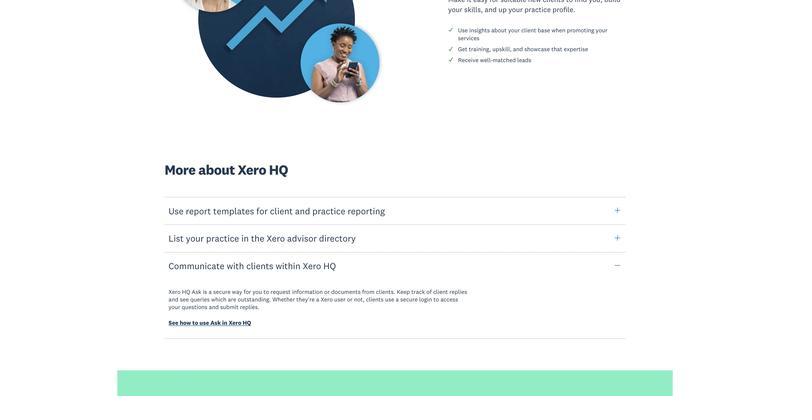 Task type: locate. For each thing, give the bounding box(es) containing it.
0 vertical spatial client
[[522, 27, 537, 34]]

and left see
[[169, 296, 179, 304]]

to up profile.
[[567, 0, 573, 4]]

use inside dropdown button
[[169, 205, 184, 217]]

about
[[492, 27, 507, 34], [199, 161, 235, 179]]

for up list your practice in the xero advisor directory
[[257, 205, 268, 217]]

use inside use insights about your client base when promoting your services
[[458, 27, 468, 34]]

access
[[441, 296, 459, 304]]

ask
[[192, 288, 202, 296], [211, 319, 221, 327]]

use for use report templates for client and practice reporting
[[169, 205, 184, 217]]

included image for receive well-matched leads
[[449, 57, 454, 62]]

1 vertical spatial or
[[347, 296, 353, 304]]

client inside use insights about your client base when promoting your services
[[522, 27, 537, 34]]

0 horizontal spatial use
[[169, 205, 184, 217]]

and
[[485, 5, 497, 14], [514, 45, 523, 53], [295, 205, 310, 217], [169, 296, 179, 304], [209, 304, 219, 311]]

use report templates for client and practice reporting button
[[165, 197, 626, 225]]

a right they're
[[316, 296, 320, 304]]

replies
[[450, 288, 468, 296]]

a right is
[[209, 288, 212, 296]]

2 vertical spatial for
[[244, 288, 251, 296]]

2 included image from the top
[[449, 57, 454, 62]]

directory
[[319, 233, 356, 244]]

secure up which
[[213, 288, 231, 296]]

to inside make it easy for suitable new clients to find you, build your skills, and up your practice profile.
[[567, 0, 573, 4]]

1 included image from the top
[[449, 46, 454, 51]]

and inside make it easy for suitable new clients to find you, build your skills, and up your practice profile.
[[485, 5, 497, 14]]

ask down submit
[[211, 319, 221, 327]]

0 horizontal spatial secure
[[213, 288, 231, 296]]

included image for get training, upskill, and showcase that expertise
[[449, 46, 454, 51]]

0 horizontal spatial client
[[270, 205, 293, 217]]

keep
[[397, 288, 410, 296]]

use down questions
[[200, 319, 209, 327]]

1 vertical spatial clients
[[247, 261, 274, 272]]

hq inside dropdown button
[[324, 261, 336, 272]]

and up leads
[[514, 45, 523, 53]]

your right list at bottom left
[[186, 233, 204, 244]]

1 horizontal spatial clients
[[366, 296, 384, 304]]

promoting
[[567, 27, 595, 34]]

1 vertical spatial about
[[199, 161, 235, 179]]

hq inside xero hq ask is a secure way for you to request information or documents from clients. keep track of client replies and see queries which are outstanding. whether they're a xero user or not, clients use a secure login to access your questions and submit replies.
[[182, 288, 190, 296]]

1 vertical spatial included image
[[449, 57, 454, 62]]

in left the at the left of the page
[[242, 233, 249, 244]]

1 horizontal spatial ask
[[211, 319, 221, 327]]

included image left get
[[449, 46, 454, 51]]

insights
[[470, 27, 490, 34]]

for up up
[[490, 0, 499, 4]]

documents
[[332, 288, 361, 296]]

your down make
[[449, 5, 463, 14]]

secure
[[213, 288, 231, 296], [401, 296, 418, 304]]

for inside xero hq ask is a secure way for you to request information or documents from clients. keep track of client replies and see queries which are outstanding. whether they're a xero user or not, clients use a secure login to access your questions and submit replies.
[[244, 288, 251, 296]]

queries
[[190, 296, 210, 304]]

services
[[458, 34, 480, 42]]

hq
[[269, 161, 288, 179], [324, 261, 336, 272], [182, 288, 190, 296], [243, 319, 251, 327]]

clients up profile.
[[543, 0, 565, 4]]

a
[[209, 288, 212, 296], [316, 296, 320, 304], [396, 296, 399, 304]]

0 horizontal spatial in
[[222, 319, 228, 327]]

your
[[449, 5, 463, 14], [509, 5, 523, 14], [509, 27, 520, 34], [596, 27, 608, 34], [186, 233, 204, 244], [169, 304, 180, 311]]

secure down keep
[[401, 296, 418, 304]]

use
[[385, 296, 395, 304], [200, 319, 209, 327]]

which
[[211, 296, 227, 304]]

practice
[[525, 5, 551, 14], [313, 205, 346, 217], [206, 233, 239, 244]]

0 horizontal spatial practice
[[206, 233, 239, 244]]

in down submit
[[222, 319, 228, 327]]

list your practice in the xero advisor directory
[[169, 233, 356, 244]]

communicate
[[169, 261, 225, 272]]

1 vertical spatial practice
[[313, 205, 346, 217]]

build
[[605, 0, 621, 4]]

questions
[[182, 304, 208, 311]]

upskill,
[[493, 45, 512, 53]]

login
[[419, 296, 432, 304]]

report
[[186, 205, 211, 217]]

a down keep
[[396, 296, 399, 304]]

0 vertical spatial use
[[458, 27, 468, 34]]

1 horizontal spatial for
[[257, 205, 268, 217]]

0 vertical spatial in
[[242, 233, 249, 244]]

base
[[538, 27, 551, 34]]

up
[[499, 5, 507, 14]]

1 vertical spatial for
[[257, 205, 268, 217]]

use up services
[[458, 27, 468, 34]]

or left documents
[[325, 288, 330, 296]]

clients right with
[[247, 261, 274, 272]]

your inside list your practice in the xero advisor directory dropdown button
[[186, 233, 204, 244]]

ask up queries
[[192, 288, 202, 296]]

1 vertical spatial client
[[270, 205, 293, 217]]

information
[[292, 288, 323, 296]]

2 horizontal spatial clients
[[543, 0, 565, 4]]

included image left receive at the right
[[449, 57, 454, 62]]

easy
[[474, 0, 488, 4]]

for inside make it easy for suitable new clients to find you, build your skills, and up your practice profile.
[[490, 0, 499, 4]]

1 vertical spatial secure
[[401, 296, 418, 304]]

suitable
[[501, 0, 527, 4]]

0 horizontal spatial or
[[325, 288, 330, 296]]

1 horizontal spatial use
[[385, 296, 395, 304]]

how
[[180, 319, 191, 327]]

2 horizontal spatial client
[[522, 27, 537, 34]]

more about xero hq
[[165, 161, 288, 179]]

of
[[427, 288, 432, 296]]

see how to use ask in xero hq link
[[169, 319, 251, 328]]

2 horizontal spatial practice
[[525, 5, 551, 14]]

make it easy for suitable new clients to find you, build your skills, and up your practice profile.
[[449, 0, 621, 14]]

well-
[[480, 56, 493, 64]]

0 horizontal spatial about
[[199, 161, 235, 179]]

use for use insights about your client base when promoting your services
[[458, 27, 468, 34]]

2 horizontal spatial for
[[490, 0, 499, 4]]

0 vertical spatial for
[[490, 0, 499, 4]]

they're
[[297, 296, 315, 304]]

to
[[567, 0, 573, 4], [264, 288, 269, 296], [434, 296, 439, 304], [192, 319, 198, 327]]

use
[[458, 27, 468, 34], [169, 205, 184, 217]]

xero
[[238, 161, 266, 179], [267, 233, 285, 244], [303, 261, 321, 272], [169, 288, 181, 296], [321, 296, 333, 304], [229, 319, 242, 327]]

1 horizontal spatial about
[[492, 27, 507, 34]]

and left up
[[485, 5, 497, 14]]

make
[[449, 0, 466, 4]]

about inside use insights about your client base when promoting your services
[[492, 27, 507, 34]]

clients
[[543, 0, 565, 4], [247, 261, 274, 272], [366, 296, 384, 304]]

1 horizontal spatial use
[[458, 27, 468, 34]]

your down see
[[169, 304, 180, 311]]

use left report
[[169, 205, 184, 217]]

0 horizontal spatial ask
[[192, 288, 202, 296]]

for left you
[[244, 288, 251, 296]]

and up advisor
[[295, 205, 310, 217]]

profile.
[[553, 5, 576, 14]]

2 vertical spatial client
[[433, 288, 448, 296]]

0 horizontal spatial clients
[[247, 261, 274, 272]]

for inside dropdown button
[[257, 205, 268, 217]]

advisor
[[287, 233, 317, 244]]

replies.
[[240, 304, 260, 311]]

use down clients.
[[385, 296, 395, 304]]

receive
[[458, 56, 479, 64]]

0 vertical spatial included image
[[449, 46, 454, 51]]

0 vertical spatial practice
[[525, 5, 551, 14]]

1 vertical spatial ask
[[211, 319, 221, 327]]

communicate with clients within xero hq button
[[165, 252, 626, 280]]

see
[[180, 296, 189, 304]]

0 horizontal spatial for
[[244, 288, 251, 296]]

0 horizontal spatial use
[[200, 319, 209, 327]]

0 vertical spatial about
[[492, 27, 507, 34]]

that
[[552, 45, 563, 53]]

clients inside make it easy for suitable new clients to find you, build your skills, and up your practice profile.
[[543, 0, 565, 4]]

1 vertical spatial use
[[169, 205, 184, 217]]

client inside dropdown button
[[270, 205, 293, 217]]

client
[[522, 27, 537, 34], [270, 205, 293, 217], [433, 288, 448, 296]]

track
[[412, 288, 425, 296]]

or down documents
[[347, 296, 353, 304]]

in
[[242, 233, 249, 244], [222, 319, 228, 327]]

included image
[[449, 46, 454, 51], [449, 57, 454, 62]]

and inside dropdown button
[[295, 205, 310, 217]]

0 horizontal spatial a
[[209, 288, 212, 296]]

xero hq ask is a secure way for you to request information or documents from clients. keep track of client replies and see queries which are outstanding. whether they're a xero user or not, clients use a secure login to access your questions and submit replies.
[[169, 288, 468, 311]]

2 vertical spatial clients
[[366, 296, 384, 304]]

or
[[325, 288, 330, 296], [347, 296, 353, 304]]

it
[[467, 0, 472, 4]]

0 vertical spatial ask
[[192, 288, 202, 296]]

0 vertical spatial or
[[325, 288, 330, 296]]

skills,
[[465, 5, 483, 14]]

1 horizontal spatial client
[[433, 288, 448, 296]]

1 horizontal spatial in
[[242, 233, 249, 244]]

clients inside xero hq ask is a secure way for you to request information or documents from clients. keep track of client replies and see queries which are outstanding. whether they're a xero user or not, clients use a secure login to access your questions and submit replies.
[[366, 296, 384, 304]]

clients inside dropdown button
[[247, 261, 274, 272]]

submit
[[220, 304, 239, 311]]

clients down from
[[366, 296, 384, 304]]

for
[[490, 0, 499, 4], [257, 205, 268, 217], [244, 288, 251, 296]]

0 vertical spatial use
[[385, 296, 395, 304]]

use insights about your client base when promoting your services
[[458, 27, 608, 42]]

1 vertical spatial in
[[222, 319, 228, 327]]

0 vertical spatial clients
[[543, 0, 565, 4]]

new
[[529, 0, 541, 4]]

outstanding.
[[238, 296, 271, 304]]



Task type: describe. For each thing, give the bounding box(es) containing it.
templates
[[213, 205, 254, 217]]

for for suitable
[[490, 0, 499, 4]]

to right how
[[192, 319, 198, 327]]

your right promoting
[[596, 27, 608, 34]]

your inside xero hq ask is a secure way for you to request information or documents from clients. keep track of client replies and see queries which are outstanding. whether they're a xero user or not, clients use a secure login to access your questions and submit replies.
[[169, 304, 180, 311]]

get training, upskill, and showcase that expertise
[[458, 45, 589, 53]]

reporting
[[348, 205, 385, 217]]

request
[[271, 288, 291, 296]]

see how to use ask in xero hq
[[169, 319, 251, 327]]

1 horizontal spatial secure
[[401, 296, 418, 304]]

use inside xero hq ask is a secure way for you to request information or documents from clients. keep track of client replies and see queries which are outstanding. whether they're a xero user or not, clients use a secure login to access your questions and submit replies.
[[385, 296, 395, 304]]

your up get training, upskill, and showcase that expertise in the right top of the page
[[509, 27, 520, 34]]

for for client
[[257, 205, 268, 217]]

1 vertical spatial use
[[200, 319, 209, 327]]

0 vertical spatial secure
[[213, 288, 231, 296]]

1 horizontal spatial practice
[[313, 205, 346, 217]]

with
[[227, 261, 244, 272]]

more
[[165, 161, 196, 179]]

user
[[334, 296, 346, 304]]

your down suitable
[[509, 5, 523, 14]]

whether
[[273, 296, 295, 304]]

1 horizontal spatial a
[[316, 296, 320, 304]]

included image
[[449, 27, 454, 32]]

2 vertical spatial practice
[[206, 233, 239, 244]]

receive well-matched leads
[[458, 56, 532, 64]]

1 horizontal spatial or
[[347, 296, 353, 304]]

clients.
[[376, 288, 396, 296]]

training,
[[469, 45, 491, 53]]

within
[[276, 261, 301, 272]]

2 horizontal spatial a
[[396, 296, 399, 304]]

not,
[[354, 296, 365, 304]]

get
[[458, 45, 468, 53]]

client for your
[[522, 27, 537, 34]]

see
[[169, 319, 179, 327]]

find
[[575, 0, 588, 4]]

in inside dropdown button
[[242, 233, 249, 244]]

use report templates for client and practice reporting
[[169, 205, 385, 217]]

ask inside xero hq ask is a secure way for you to request information or documents from clients. keep track of client replies and see queries which are outstanding. whether they're a xero user or not, clients use a secure login to access your questions and submit replies.
[[192, 288, 202, 296]]

way
[[232, 288, 242, 296]]

showcase
[[525, 45, 550, 53]]

is
[[203, 288, 207, 296]]

to right you
[[264, 288, 269, 296]]

to right login
[[434, 296, 439, 304]]

list your practice in the xero advisor directory button
[[165, 225, 626, 253]]

client for for
[[270, 205, 293, 217]]

you
[[253, 288, 262, 296]]

list
[[169, 233, 184, 244]]

when
[[552, 27, 566, 34]]

the
[[251, 233, 265, 244]]

and down which
[[209, 304, 219, 311]]

expertise
[[564, 45, 589, 53]]

communicate with clients within xero hq
[[169, 261, 336, 272]]

leads
[[518, 56, 532, 64]]

are
[[228, 296, 236, 304]]

you,
[[589, 0, 603, 4]]

practice inside make it easy for suitable new clients to find you, build your skills, and up your practice profile.
[[525, 5, 551, 14]]

matched
[[493, 56, 516, 64]]

from
[[362, 288, 375, 296]]

client inside xero hq ask is a secure way for you to request information or documents from clients. keep track of client replies and see queries which are outstanding. whether they're a xero user or not, clients use a secure login to access your questions and submit replies.
[[433, 288, 448, 296]]



Task type: vqa. For each thing, say whether or not it's contained in the screenshot.
"that"
yes



